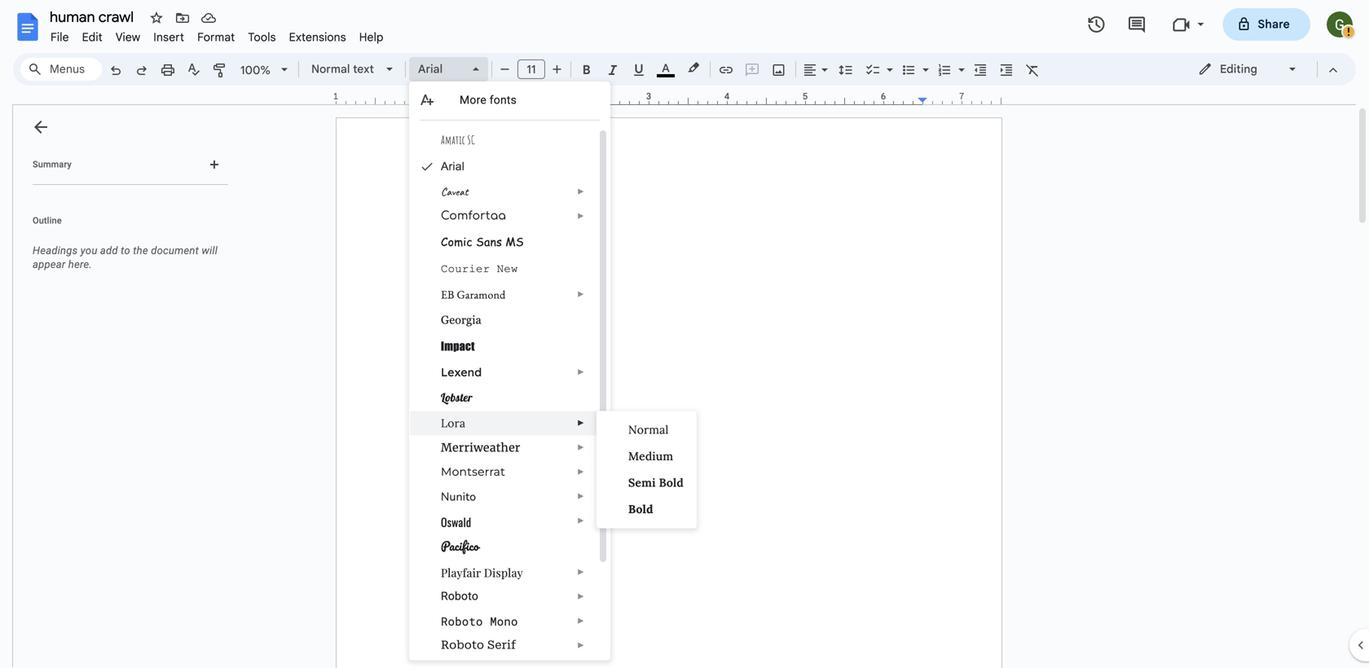 Task type: locate. For each thing, give the bounding box(es) containing it.
more fonts
[[460, 93, 517, 107]]

to
[[121, 245, 130, 257]]

bold
[[659, 476, 684, 490], [628, 502, 653, 517]]

comic
[[441, 234, 473, 249]]

roboto up 'roboto serif'
[[441, 614, 483, 629]]

►
[[577, 187, 585, 196], [577, 212, 585, 221], [577, 290, 585, 299], [577, 368, 585, 377], [577, 419, 585, 428], [577, 443, 585, 452], [577, 467, 585, 477], [577, 492, 585, 501], [577, 516, 585, 526], [577, 568, 585, 577], [577, 592, 585, 601], [577, 617, 585, 626], [577, 641, 585, 650]]

1 horizontal spatial bold
[[659, 476, 684, 490]]

amatic sc
[[441, 133, 475, 147]]

comfortaa
[[441, 209, 506, 223]]

courier
[[441, 263, 490, 275]]

menu bar
[[44, 21, 390, 48]]

playfair display
[[441, 565, 523, 580]]

menu bar banner
[[0, 0, 1369, 668]]

menu bar inside menu bar banner
[[44, 21, 390, 48]]

0 vertical spatial arial
[[418, 62, 443, 76]]

format
[[197, 30, 235, 44]]

fonts
[[490, 93, 517, 107]]

caveat
[[441, 185, 468, 199]]

extensions
[[289, 30, 346, 44]]

normal inside option
[[311, 62, 350, 76]]

bold down semi
[[628, 502, 653, 517]]

2 vertical spatial roboto
[[441, 639, 484, 652]]

0 vertical spatial normal
[[311, 62, 350, 76]]

here.
[[68, 258, 92, 271]]

0 horizontal spatial bold
[[628, 502, 653, 517]]

13 ► from the top
[[577, 641, 585, 650]]

12 ► from the top
[[577, 617, 585, 626]]

impact
[[441, 339, 475, 353]]

arial up left margin image
[[418, 62, 443, 76]]

insert menu item
[[147, 28, 191, 47]]

arial up caveat
[[441, 160, 465, 173]]

styles list. normal text selected. option
[[311, 58, 377, 81]]

roboto for roboto mono
[[441, 614, 483, 629]]

Rename text field
[[44, 7, 143, 26]]

mode and view toolbar
[[1186, 53, 1346, 86]]

roboto for roboto serif
[[441, 639, 484, 652]]

normal for normal text
[[311, 62, 350, 76]]

lexend
[[441, 365, 482, 379]]

menu bar containing file
[[44, 21, 390, 48]]

headings
[[33, 245, 78, 257]]

3 roboto from the top
[[441, 639, 484, 652]]

roboto down roboto mono
[[441, 639, 484, 652]]

arial
[[418, 62, 443, 76], [441, 160, 465, 173]]

line & paragraph spacing image
[[837, 58, 855, 81]]

pacifico application
[[0, 0, 1369, 668]]

georgia
[[441, 313, 482, 326]]

bold right semi
[[659, 476, 684, 490]]

format menu item
[[191, 28, 242, 47]]

► for lora
[[577, 419, 585, 428]]

1 roboto from the top
[[441, 590, 478, 603]]

1 horizontal spatial normal
[[628, 423, 669, 437]]

will
[[202, 245, 218, 257]]

6 ► from the top
[[577, 443, 585, 452]]

Font size text field
[[518, 59, 544, 79]]

oswald
[[441, 514, 471, 531]]

display
[[484, 565, 523, 580]]

10 ► from the top
[[577, 568, 585, 577]]

serif
[[487, 639, 516, 652]]

eb
[[441, 287, 454, 302]]

normal up 1
[[311, 62, 350, 76]]

amatic
[[441, 133, 465, 147]]

pacifico menu
[[409, 82, 610, 661]]

summary heading
[[33, 158, 72, 171]]

medium
[[628, 449, 673, 464]]

Zoom text field
[[236, 59, 275, 82]]

mono
[[490, 614, 518, 629]]

merriweather
[[441, 441, 520, 455]]

arial option
[[418, 58, 463, 81]]

7 ► from the top
[[577, 467, 585, 477]]

main toolbar
[[101, 0, 1046, 425]]

9 ► from the top
[[577, 516, 585, 526]]

roboto
[[441, 590, 478, 603], [441, 614, 483, 629], [441, 639, 484, 652]]

comic sans ms
[[441, 234, 524, 249]]

lobster
[[441, 390, 473, 405]]

you
[[80, 245, 97, 257]]

► for oswald
[[577, 516, 585, 526]]

2 roboto from the top
[[441, 614, 483, 629]]

0 horizontal spatial normal
[[311, 62, 350, 76]]

text color image
[[657, 58, 675, 77]]

document
[[151, 245, 199, 257]]

► for nunito
[[577, 492, 585, 501]]

file
[[51, 30, 69, 44]]

view menu item
[[109, 28, 147, 47]]

normal up the medium
[[628, 423, 669, 437]]

menu
[[597, 411, 697, 529]]

3 ► from the top
[[577, 290, 585, 299]]

help
[[359, 30, 384, 44]]

5 ► from the top
[[577, 419, 585, 428]]

11 ► from the top
[[577, 592, 585, 601]]

nunito
[[441, 489, 476, 505]]

8 ► from the top
[[577, 492, 585, 501]]

tools menu item
[[242, 28, 283, 47]]

right margin image
[[919, 92, 1001, 104]]

highlight color image
[[685, 58, 703, 77]]

help menu item
[[353, 28, 390, 47]]

share
[[1258, 17, 1290, 31]]

normal
[[311, 62, 350, 76], [628, 423, 669, 437]]

insert image image
[[770, 58, 789, 81]]

appear
[[33, 258, 66, 271]]

0 vertical spatial roboto
[[441, 590, 478, 603]]

1 ► from the top
[[577, 187, 585, 196]]

2 ► from the top
[[577, 212, 585, 221]]

1 vertical spatial normal
[[628, 423, 669, 437]]

1 vertical spatial bold
[[628, 502, 653, 517]]

roboto down 'playfair'
[[441, 590, 478, 603]]

► for comfortaa
[[577, 212, 585, 221]]

1 vertical spatial roboto
[[441, 614, 483, 629]]

insert
[[153, 30, 184, 44]]

summary
[[33, 159, 72, 170]]

4 ► from the top
[[577, 368, 585, 377]]

1 vertical spatial arial
[[441, 160, 465, 173]]



Task type: vqa. For each thing, say whether or not it's contained in the screenshot.
"Main" toolbar
yes



Task type: describe. For each thing, give the bounding box(es) containing it.
► for roboto mono
[[577, 617, 585, 626]]

outline heading
[[13, 214, 235, 237]]

sc
[[467, 133, 475, 147]]

sans
[[476, 234, 502, 249]]

garamond
[[457, 287, 506, 302]]

pacifico
[[441, 536, 479, 556]]

► for roboto serif
[[577, 641, 585, 650]]

semi
[[628, 476, 656, 490]]

edit menu item
[[76, 28, 109, 47]]

document outline element
[[13, 105, 235, 668]]

Zoom field
[[234, 58, 295, 83]]

extensions menu item
[[283, 28, 353, 47]]

playfair
[[441, 565, 481, 580]]

eb garamond
[[441, 287, 506, 302]]

1
[[333, 91, 338, 102]]

► for playfair display
[[577, 568, 585, 577]]

► for merriweather
[[577, 443, 585, 452]]

file menu item
[[44, 28, 76, 47]]

left margin image
[[337, 92, 419, 104]]

add
[[100, 245, 118, 257]]

► for caveat
[[577, 187, 585, 196]]

editing button
[[1187, 57, 1310, 82]]

Menus field
[[20, 58, 102, 81]]

share button
[[1223, 8, 1311, 41]]

lora
[[441, 416, 466, 431]]

headings you add to the document will appear here.
[[33, 245, 218, 271]]

outline
[[33, 216, 62, 226]]

0 vertical spatial bold
[[659, 476, 684, 490]]

editing
[[1220, 62, 1257, 76]]

new
[[497, 263, 518, 275]]

normal for normal
[[628, 423, 669, 437]]

normal text
[[311, 62, 374, 76]]

roboto mono
[[441, 614, 518, 629]]

text
[[353, 62, 374, 76]]

roboto serif
[[441, 639, 516, 652]]

tools
[[248, 30, 276, 44]]

► for roboto
[[577, 592, 585, 601]]

Star checkbox
[[145, 7, 168, 29]]

► for montserrat
[[577, 467, 585, 477]]

montserrat
[[441, 465, 505, 479]]

courier new
[[441, 263, 518, 275]]

► for eb garamond
[[577, 290, 585, 299]]

view
[[116, 30, 140, 44]]

more
[[460, 93, 487, 107]]

the
[[133, 245, 148, 257]]

► for lexend
[[577, 368, 585, 377]]

ms
[[506, 234, 524, 249]]

edit
[[82, 30, 103, 44]]

menu containing normal
[[597, 411, 697, 529]]

arial inside pacifico menu
[[441, 160, 465, 173]]

Font size field
[[518, 59, 552, 80]]

arial inside the arial option
[[418, 62, 443, 76]]

semi bold
[[628, 476, 684, 490]]



